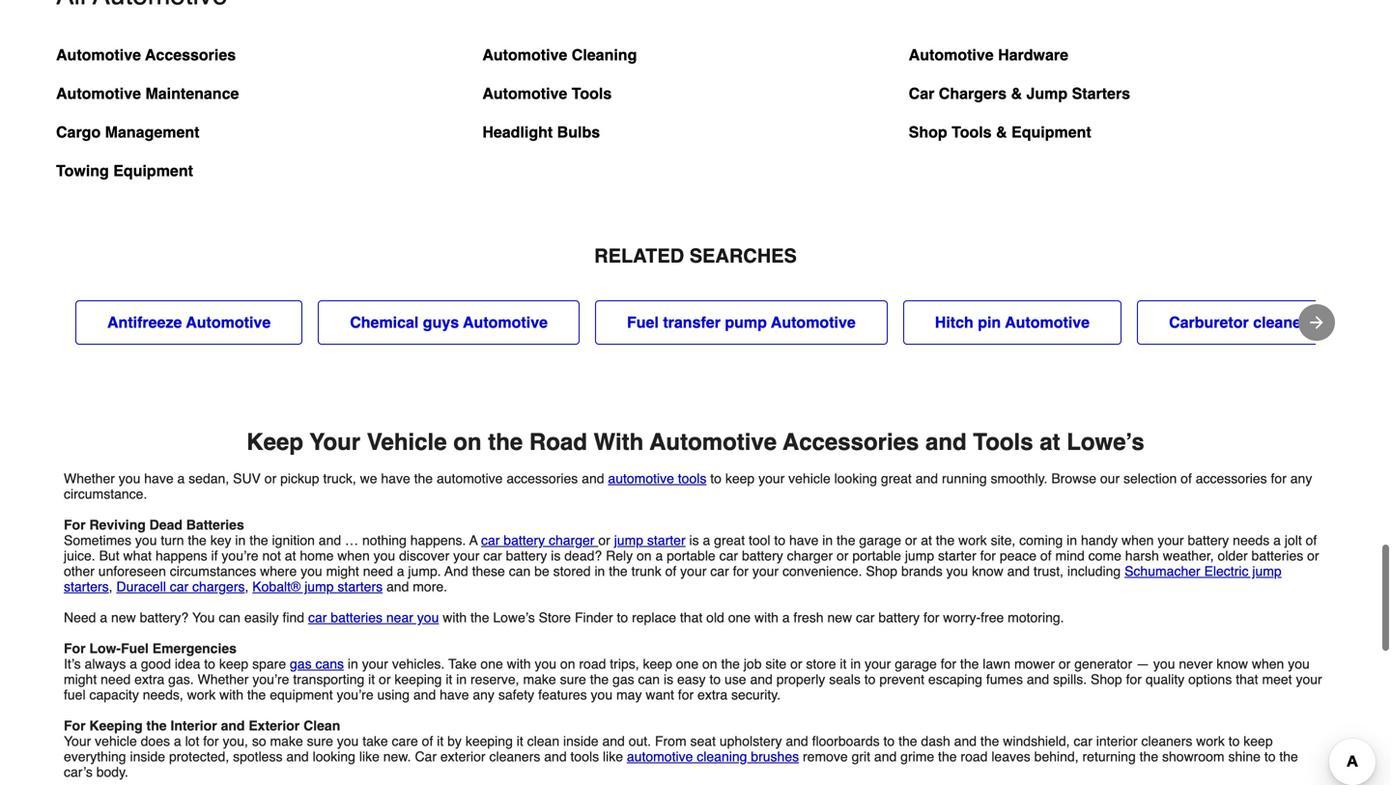 Task type: vqa. For each thing, say whether or not it's contained in the screenshot.
right also
no



Task type: describe. For each thing, give the bounding box(es) containing it.
1 horizontal spatial shop
[[909, 123, 947, 141]]

automotive inside chemical guys automotive link
[[463, 314, 548, 331]]

smoothly.
[[991, 471, 1048, 487]]

seat
[[690, 734, 716, 749]]

looking inside to keep your vehicle looking great and running smoothly. browse our selection of accessories for any circumstance.
[[834, 471, 877, 487]]

tools for automotive
[[572, 85, 612, 102]]

2 vertical spatial tools
[[973, 429, 1033, 456]]

the down spare at the bottom left of the page
[[247, 687, 266, 703]]

with up you,
[[219, 687, 243, 703]]

the left trips,
[[590, 672, 609, 687]]

to inside to keep your vehicle looking great and running smoothly. browse our selection of accessories for any circumstance.
[[710, 471, 722, 487]]

keeping
[[89, 718, 143, 734]]

the down needs,
[[146, 718, 167, 734]]

dash
[[921, 734, 950, 749]]

shine
[[1228, 749, 1261, 765]]

need a new battery? you can easily find car batteries near you with the lowe's store finder to replace that old one with a fresh new car battery for worry-free motoring.
[[64, 610, 1064, 626]]

and down with
[[582, 471, 604, 487]]

1 horizontal spatial accessories
[[783, 429, 919, 456]]

that inside in your vehicles. take one with you on road trips, keep one on the job site or store it in your garage for the lawn mower or generator — you never know when you might need extra gas. whether you're transporting it or keeping it in reserve, make sure the gas can is easy to use and properly seals to prevent escaping fumes and spills. shop for quality options that meet your fuel capacity needs, work with the equipment you're using and have any safety features you may want for extra security.
[[1236, 672, 1258, 687]]

behind,
[[1034, 749, 1079, 765]]

to right seals
[[864, 672, 876, 687]]

you right brands on the bottom right
[[946, 564, 968, 579]]

starter inside is a great tool to have in the garage or at the work site, coming in handy when your battery needs a jolt of juice. but what happens if you're not at home when you discover your car battery is dead? rely on a portable car battery charger or portable jump starter for peace of mind come harsh weather, older batteries or other unforeseen circumstances where you might need a jump. and these can be stored in the trunk of your car for your convenience. shop brands you know and trust, including
[[938, 548, 977, 564]]

jump inside for reviving dead batteries sometimes you turn the key in the ignition and … nothing happens. a car battery charger or jump starter
[[614, 533, 643, 548]]

headlight
[[482, 123, 553, 141]]

2 horizontal spatial at
[[1040, 429, 1060, 456]]

you right "…"
[[374, 548, 395, 564]]

keep inside in your vehicles. take one with you on road trips, keep one on the job site or store it in your garage for the lawn mower or generator — you never know when you might need extra gas. whether you're transporting it or keeping it in reserve, make sure the gas can is easy to use and properly seals to prevent escaping fumes and spills. shop for quality options that meet your fuel capacity needs, work with the equipment you're using and have any safety features you may want for extra security.
[[643, 657, 672, 672]]

to right the grit
[[884, 734, 895, 749]]

key
[[210, 533, 231, 548]]

or up brands on the bottom right
[[905, 533, 917, 548]]

cleaning
[[572, 46, 637, 64]]

shop inside in your vehicles. take one with you on road trips, keep one on the job site or store it in your garage for the lawn mower or generator — you never know when you might need extra gas. whether you're transporting it or keeping it in reserve, make sure the gas can is easy to use and properly seals to prevent escaping fumes and spills. shop for quality options that meet your fuel capacity needs, work with the equipment you're using and have any safety features you may want for extra security.
[[1091, 672, 1122, 687]]

have inside is a great tool to have in the garage or at the work site, coming in handy when your battery needs a jolt of juice. but what happens if you're not at home when you discover your car battery is dead? rely on a portable car battery charger or portable jump starter for peace of mind come harsh weather, older batteries or other unforeseen circumstances where you might need a jump. and these can be stored in the trunk of your car for your convenience. shop brands you know and trust, including
[[789, 533, 819, 548]]

1 horizontal spatial one
[[676, 657, 699, 672]]

it left using
[[368, 672, 375, 687]]

need inside is a great tool to have in the garage or at the work site, coming in handy when your battery needs a jolt of juice. but what happens if you're not at home when you discover your car battery is dead? rely on a portable car battery charger or portable jump starter for peace of mind come harsh weather, older batteries or other unforeseen circumstances where you might need a jump. and these can be stored in the trunk of your car for your convenience. shop brands you know and trust, including
[[363, 564, 393, 579]]

gas inside the for low-fuel emergencies it's always a good idea to keep spare gas cans
[[290, 657, 312, 672]]

we
[[360, 471, 377, 487]]

automotive tools link
[[608, 471, 707, 487]]

it right vehicles.
[[446, 672, 452, 687]]

related
[[594, 245, 684, 267]]

safety
[[498, 687, 534, 703]]

not
[[262, 548, 281, 564]]

& for tools
[[996, 123, 1007, 141]]

the left the lawn on the bottom of the page
[[960, 657, 979, 672]]

you
[[192, 610, 215, 626]]

tools inside "for keeping the interior and exterior clean your vehicle does a lot for you, so make sure you take care of it by keeping it clean inside and out. from seat upholstery and floorboards to the dash and the windshield, car interior cleaners work to keep everything inside protected, spotless and looking like new. car exterior cleaners and tools like"
[[571, 749, 599, 765]]

tools for shop
[[952, 123, 992, 141]]

you're inside is a great tool to have in the garage or at the work site, coming in handy when your battery needs a jolt of juice. but what happens if you're not at home when you discover your car battery is dead? rely on a portable car battery charger or portable jump starter for peace of mind come harsh weather, older batteries or other unforeseen circumstances where you might need a jump. and these can be stored in the trunk of your car for your convenience. shop brands you know and trust, including
[[222, 548, 259, 564]]

the up convenience.
[[837, 533, 856, 548]]

for low-fuel emergencies it's always a good idea to keep spare gas cans
[[64, 641, 344, 672]]

convenience.
[[783, 564, 862, 579]]

a inside the for low-fuel emergencies it's always a good idea to keep spare gas cans
[[130, 657, 137, 672]]

you up features
[[535, 657, 557, 672]]

work inside "for keeping the interior and exterior clean your vehicle does a lot for you, so make sure you take care of it by keeping it clean inside and out. from seat upholstery and floorboards to the dash and the windshield, car interior cleaners work to keep everything inside protected, spotless and looking like new. car exterior cleaners and tools like"
[[1196, 734, 1225, 749]]

and down features
[[544, 749, 567, 765]]

site,
[[991, 533, 1016, 548]]

capacity
[[89, 687, 139, 703]]

it left by
[[437, 734, 444, 749]]

grit
[[852, 749, 871, 765]]

—
[[1136, 657, 1150, 672]]

chargers
[[192, 579, 245, 595]]

exterior
[[440, 749, 486, 765]]

2 horizontal spatial one
[[728, 610, 751, 626]]

reserve,
[[471, 672, 519, 687]]

hitch
[[935, 314, 974, 331]]

charger inside is a great tool to have in the garage or at the work site, coming in handy when your battery needs a jolt of juice. but what happens if you're not at home when you discover your car battery is dead? rely on a portable car battery charger or portable jump starter for peace of mind come harsh weather, older batteries or other unforeseen circumstances where you might need a jump. and these can be stored in the trunk of your car for your convenience. shop brands you know and trust, including
[[787, 548, 833, 564]]

may
[[616, 687, 642, 703]]

and down exterior
[[286, 749, 309, 765]]

the left job
[[721, 657, 740, 672]]

for for for keeping the interior and exterior clean your vehicle does a lot for you, so make sure you take care of it by keeping it clean inside and out. from seat upholstery and floorboards to the dash and the windshield, car interior cleaners work to keep everything inside protected, spotless and looking like new. car exterior cleaners and tools like
[[64, 718, 86, 734]]

keep inside the for low-fuel emergencies it's always a good idea to keep spare gas cans
[[219, 657, 249, 672]]

duracell
[[116, 579, 166, 595]]

of right 'jolt'
[[1306, 533, 1317, 548]]

kobalt® jump starters link
[[252, 579, 383, 595]]

car chargers & jump starters
[[909, 85, 1130, 102]]

car battery charger link
[[481, 533, 598, 548]]

battery inside for reviving dead batteries sometimes you turn the key in the ignition and … nothing happens. a car battery charger or jump starter
[[504, 533, 545, 548]]

happens
[[155, 548, 207, 564]]

needs,
[[143, 687, 183, 703]]

your up schumacher
[[1158, 533, 1184, 548]]

jump
[[1027, 85, 1068, 102]]

might inside in your vehicles. take one with you on road trips, keep one on the job site or store it in your garage for the lawn mower or generator — you never know when you might need extra gas. whether you're transporting it or keeping it in reserve, make sure the gas can is easy to use and properly seals to prevent escaping fumes and spills. shop for quality options that meet your fuel capacity needs, work with the equipment you're using and have any safety features you may want for extra security.
[[64, 672, 97, 687]]

have inside in your vehicles. take one with you on road trips, keep one on the job site or store it in your garage for the lawn mower or generator — you never know when you might need extra gas. whether you're transporting it or keeping it in reserve, make sure the gas can is easy to use and properly seals to prevent escaping fumes and spills. shop for quality options that meet your fuel capacity needs, work with the equipment you're using and have any safety features you may want for extra security.
[[440, 687, 469, 703]]

1 horizontal spatial inside
[[563, 734, 599, 749]]

the left the if
[[188, 533, 207, 548]]

with down more.
[[443, 610, 467, 626]]

use
[[725, 672, 746, 687]]

always
[[85, 657, 126, 672]]

you left the may
[[591, 687, 613, 703]]

pin
[[978, 314, 1001, 331]]

to inside is a great tool to have in the garage or at the work site, coming in handy when your battery needs a jolt of juice. but what happens if you're not at home when you discover your car battery is dead? rely on a portable car battery charger or portable jump starter for peace of mind come harsh weather, older batteries or other unforeseen circumstances where you might need a jump. and these can be stored in the trunk of your car for your convenience. shop brands you know and trust, including
[[774, 533, 786, 548]]

can inside in your vehicles. take one with you on road trips, keep one on the job site or store it in your garage for the lawn mower or generator — you never know when you might need extra gas. whether you're transporting it or keeping it in reserve, make sure the gas can is easy to use and properly seals to prevent escaping fumes and spills. shop for quality options that meet your fuel capacity needs, work with the equipment you're using and have any safety features you may want for extra security.
[[638, 672, 660, 687]]

keeping inside "for keeping the interior and exterior clean your vehicle does a lot for you, so make sure you take care of it by keeping it clean inside and out. from seat upholstery and floorboards to the dash and the windshield, car interior cleaners work to keep everything inside protected, spotless and looking like new. car exterior cleaners and tools like"
[[465, 734, 513, 749]]

to right 'showroom'
[[1229, 734, 1240, 749]]

rely
[[606, 548, 633, 564]]

fuel transfer pump automotive link
[[595, 301, 888, 345]]

truck,
[[323, 471, 356, 487]]

keep
[[247, 429, 303, 456]]

of left mind
[[1040, 548, 1052, 564]]

you right — at right bottom
[[1153, 657, 1175, 672]]

any inside to keep your vehicle looking great and running smoothly. browse our selection of accessories for any circumstance.
[[1291, 471, 1312, 487]]

0 horizontal spatial one
[[481, 657, 503, 672]]

juice.
[[64, 548, 95, 564]]

you right where
[[301, 564, 322, 579]]

starter inside for reviving dead batteries sometimes you turn the key in the ignition and … nothing happens. a car battery charger or jump starter
[[647, 533, 686, 548]]

and inside for reviving dead batteries sometimes you turn the key in the ignition and … nothing happens. a car battery charger or jump starter
[[319, 533, 341, 548]]

easy
[[677, 672, 706, 687]]

jump inside is a great tool to have in the garage or at the work site, coming in handy when your battery needs a jolt of juice. but what happens if you're not at home when you discover your car battery is dead? rely on a portable car battery charger or portable jump starter for peace of mind come harsh weather, older batteries or other unforeseen circumstances where you might need a jump. and these can be stored in the trunk of your car for your convenience. shop brands you know and trust, including
[[905, 548, 934, 564]]

needs
[[1233, 533, 1270, 548]]

discover
[[399, 548, 449, 564]]

2 , from the left
[[245, 579, 249, 595]]

fresh
[[794, 610, 824, 626]]

dead?
[[564, 548, 602, 564]]

cargo
[[56, 123, 101, 141]]

in left rely
[[595, 564, 605, 579]]

come
[[1089, 548, 1122, 564]]

in right store
[[851, 657, 861, 672]]

fumes
[[986, 672, 1023, 687]]

the right interior
[[1140, 749, 1158, 765]]

starters
[[1072, 85, 1130, 102]]

great inside is a great tool to have in the garage or at the work site, coming in handy when your battery needs a jolt of juice. but what happens if you're not at home when you discover your car battery is dead? rely on a portable car battery charger or portable jump starter for peace of mind come harsh weather, older batteries or other unforeseen circumstances where you might need a jump. and these can be stored in the trunk of your car for your convenience. shop brands you know and trust, including
[[714, 533, 745, 548]]

it left clean
[[517, 734, 523, 749]]

accessories for of
[[1196, 471, 1267, 487]]

batteries inside is a great tool to have in the garage or at the work site, coming in handy when your battery needs a jolt of juice. but what happens if you're not at home when you discover your car battery is dead? rely on a portable car battery charger or portable jump starter for peace of mind come harsh weather, older batteries or other unforeseen circumstances where you might need a jump. and these can be stored in the trunk of your car for your convenience. shop brands you know and trust, including
[[1252, 548, 1304, 564]]

schumacher electric jump starters
[[64, 564, 1282, 595]]

or right the suv
[[265, 471, 277, 487]]

jump down home
[[305, 579, 334, 595]]

searches
[[690, 245, 797, 267]]

know inside is a great tool to have in the garage or at the work site, coming in handy when your battery needs a jolt of juice. but what happens if you're not at home when you discover your car battery is dead? rely on a portable car battery charger or portable jump starter for peace of mind come harsh weather, older batteries or other unforeseen circumstances where you might need a jump. and these can be stored in the trunk of your car for your convenience. shop brands you know and trust, including
[[972, 564, 1004, 579]]

the down these
[[471, 610, 489, 626]]

generator
[[1075, 657, 1132, 672]]

motoring.
[[1008, 610, 1064, 626]]

0 horizontal spatial can
[[219, 610, 241, 626]]

0 horizontal spatial inside
[[130, 749, 165, 765]]

site
[[766, 657, 787, 672]]

or right "site"
[[790, 657, 802, 672]]

equipment inside towing equipment 'link'
[[113, 162, 193, 180]]

your right discover
[[453, 548, 480, 564]]

1 horizontal spatial lowe's
[[1067, 429, 1145, 456]]

you up reviving at the bottom left of page
[[119, 471, 140, 487]]

and right using
[[413, 687, 436, 703]]

with up 'safety'
[[507, 657, 531, 672]]

1 horizontal spatial fuel
[[627, 314, 659, 331]]

job
[[744, 657, 762, 672]]

and right dash
[[954, 734, 977, 749]]

0 horizontal spatial cleaners
[[489, 749, 540, 765]]

your down tool
[[752, 564, 779, 579]]

1 horizontal spatial when
[[1122, 533, 1154, 548]]

towing equipment
[[56, 162, 193, 180]]

in up convenience.
[[822, 533, 833, 548]]

1 horizontal spatial extra
[[698, 687, 728, 703]]

and left so on the left of the page
[[221, 718, 245, 734]]

take
[[448, 657, 477, 672]]

in left handy
[[1067, 533, 1077, 548]]

to keep your vehicle looking great and running smoothly. browse our selection of accessories for any circumstance.
[[64, 471, 1312, 502]]

and right upholstery
[[786, 734, 808, 749]]

or right mower
[[1059, 657, 1071, 672]]

car batteries near you link
[[308, 610, 439, 626]]

the left windshield, on the right of the page
[[981, 734, 999, 749]]

carburetor cleaner automotive link
[[1137, 301, 1391, 345]]

new.
[[383, 749, 411, 765]]

keep inside "for keeping the interior and exterior clean your vehicle does a lot for you, so make sure you take care of it by keeping it clean inside and out. from seat upholstery and floorboards to the dash and the windshield, car interior cleaners work to keep everything inside protected, spotless and looking like new. car exterior cleaners and tools like"
[[1244, 734, 1273, 749]]

or left brands on the bottom right
[[837, 548, 849, 564]]

for inside "for keeping the interior and exterior clean your vehicle does a lot for you, so make sure you take care of it by keeping it clean inside and out. from seat upholstery and floorboards to the dash and the windshield, car interior cleaners work to keep everything inside protected, spotless and looking like new. car exterior cleaners and tools like"
[[203, 734, 219, 749]]

the down vehicle on the left of the page
[[414, 471, 433, 487]]

on up features
[[560, 657, 575, 672]]

can inside is a great tool to have in the garage or at the work site, coming in handy when your battery needs a jolt of juice. but what happens if you're not at home when you discover your car battery is dead? rely on a portable car battery charger or portable jump starter for peace of mind come harsh weather, older batteries or other unforeseen circumstances where you might need a jump. and these can be stored in the trunk of your car for your convenience. shop brands you know and trust, including
[[509, 564, 531, 579]]

quality
[[1146, 672, 1185, 687]]

0 vertical spatial tools
[[678, 471, 707, 487]]

car inside for reviving dead batteries sometimes you turn the key in the ignition and … nothing happens. a car battery charger or jump starter
[[481, 533, 500, 548]]

protected,
[[169, 749, 229, 765]]

and up "running"
[[926, 429, 967, 456]]

your right seals
[[865, 657, 891, 672]]

or right 'jolt'
[[1307, 548, 1319, 564]]

in right the 'cans'
[[348, 657, 358, 672]]

0 vertical spatial your
[[310, 429, 361, 456]]

a inside "for keeping the interior and exterior clean your vehicle does a lot for you, so make sure you take care of it by keeping it clean inside and out. from seat upholstery and floorboards to the dash and the windshield, car interior cleaners work to keep everything inside protected, spotless and looking like new. car exterior cleaners and tools like"
[[174, 734, 181, 749]]

jump inside the schumacher electric jump starters
[[1252, 564, 1282, 579]]

1 vertical spatial lowe's
[[493, 610, 535, 626]]

great inside to keep your vehicle looking great and running smoothly. browse our selection of accessories for any circumstance.
[[881, 471, 912, 487]]

is a great tool to have in the garage or at the work site, coming in handy when your battery needs a jolt of juice. but what happens if you're not at home when you discover your car battery is dead? rely on a portable car battery charger or portable jump starter for peace of mind come harsh weather, older batteries or other unforeseen circumstances where you might need a jump. and these can be stored in the trunk of your car for your convenience. shop brands you know and trust, including
[[64, 533, 1319, 579]]

automotive maintenance
[[56, 85, 239, 102]]

whether inside in your vehicles. take one with you on road trips, keep one on the job site or store it in your garage for the lawn mower or generator — you never know when you might need extra gas. whether you're transporting it or keeping it in reserve, make sure the gas can is easy to use and properly seals to prevent escaping fumes and spills. shop for quality options that meet your fuel capacity needs, work with the equipment you're using and have any safety features you may want for extra security.
[[198, 672, 249, 687]]

automotive inside the fuel transfer pump automotive link
[[771, 314, 856, 331]]

1 portable from the left
[[667, 548, 716, 564]]

you inside for reviving dead batteries sometimes you turn the key in the ignition and … nothing happens. a car battery charger or jump starter
[[135, 533, 157, 548]]

charger inside for reviving dead batteries sometimes you turn the key in the ignition and … nothing happens. a car battery charger or jump starter
[[549, 533, 595, 548]]

garage inside in your vehicles. take one with you on road trips, keep one on the job site or store it in your garage for the lawn mower or generator — you never know when you might need extra gas. whether you're transporting it or keeping it in reserve, make sure the gas can is easy to use and properly seals to prevent escaping fumes and spills. shop for quality options that meet your fuel capacity needs, work with the equipment you're using and have any safety features you may want for extra security.
[[895, 657, 937, 672]]

you right near
[[417, 610, 439, 626]]

0 horizontal spatial when
[[337, 548, 370, 564]]

0 horizontal spatial whether
[[64, 471, 115, 487]]

coming
[[1019, 533, 1063, 548]]

your inside to keep your vehicle looking great and running smoothly. browse our selection of accessories for any circumstance.
[[758, 471, 785, 487]]

brands
[[901, 564, 943, 579]]

0 vertical spatial accessories
[[145, 46, 236, 64]]

…
[[345, 533, 358, 548]]

and inside the remove grit and grime the road leaves behind, returning the showroom shine to the car's body.
[[874, 749, 897, 765]]

2 portable from the left
[[852, 548, 901, 564]]

0 horizontal spatial extra
[[134, 672, 165, 687]]

and left the spills.
[[1027, 672, 1049, 687]]

carburetor cleaner automotive
[[1169, 314, 1391, 331]]

fuel transfer pump automotive
[[627, 314, 856, 331]]

car's
[[64, 765, 93, 780]]

automotive inside the automotive cleaning link
[[482, 46, 567, 64]]

chemical guys automotive link
[[318, 301, 580, 345]]

your right trunk
[[680, 564, 707, 579]]

keep your vehicle on the road with automotive accessories and tools at lowe's
[[247, 429, 1145, 456]]

vehicle inside to keep your vehicle looking great and running smoothly. browse our selection of accessories for any circumstance.
[[789, 471, 831, 487]]

transfer
[[663, 314, 721, 331]]

if
[[211, 548, 218, 564]]

you inside "for keeping the interior and exterior clean your vehicle does a lot for you, so make sure you take care of it by keeping it clean inside and out. from seat upholstery and floorboards to the dash and the windshield, car interior cleaners work to keep everything inside protected, spotless and looking like new. car exterior cleaners and tools like"
[[337, 734, 359, 749]]

have right the we
[[381, 471, 410, 487]]

take
[[362, 734, 388, 749]]

handy
[[1081, 533, 1118, 548]]

road inside the remove grit and grime the road leaves behind, returning the showroom shine to the car's body.
[[961, 749, 988, 765]]

you're left using
[[337, 687, 374, 703]]

of right trunk
[[665, 564, 677, 579]]

free
[[981, 610, 1004, 626]]

your right meet
[[1296, 672, 1322, 687]]

the up brands on the bottom right
[[936, 533, 955, 548]]

have up the dead
[[144, 471, 174, 487]]



Task type: locate. For each thing, give the bounding box(es) containing it.
is left the easy
[[664, 672, 673, 687]]

older
[[1218, 548, 1248, 564]]

, left duracell
[[109, 579, 113, 595]]

antifreeze
[[107, 314, 182, 331]]

out.
[[629, 734, 651, 749]]

automotive inside automotive accessories link
[[56, 46, 141, 64]]

to inside the for low-fuel emergencies it's always a good idea to keep spare gas cans
[[204, 657, 215, 672]]

never
[[1179, 657, 1213, 672]]

1 horizontal spatial tools
[[678, 471, 707, 487]]

it right store
[[840, 657, 847, 672]]

replace
[[632, 610, 676, 626]]

when
[[1122, 533, 1154, 548], [337, 548, 370, 564], [1252, 657, 1284, 672]]

1 horizontal spatial looking
[[834, 471, 877, 487]]

road left trips,
[[579, 657, 606, 672]]

automotive hardware
[[909, 46, 1069, 64]]

tools down cleaning
[[572, 85, 612, 102]]

2 new from the left
[[827, 610, 852, 626]]

2 like from the left
[[603, 749, 623, 765]]

1 vertical spatial fuel
[[121, 641, 149, 657]]

vehicle inside "for keeping the interior and exterior clean your vehicle does a lot for you, so make sure you take care of it by keeping it clean inside and out. from seat upholstery and floorboards to the dash and the windshield, car interior cleaners work to keep everything inside protected, spotless and looking like new. car exterior cleaners and tools like"
[[95, 734, 137, 749]]

tools down 'keep your vehicle on the road with automotive accessories and tools at lowe's' on the bottom
[[678, 471, 707, 487]]

to inside the remove grit and grime the road leaves behind, returning the showroom shine to the car's body.
[[1264, 749, 1276, 765]]

in left reserve,
[[456, 672, 467, 687]]

1 accessories from the left
[[507, 471, 578, 487]]

work left shine
[[1196, 734, 1225, 749]]

automotive cleaning link
[[482, 42, 637, 80]]

road inside in your vehicles. take one with you on road trips, keep one on the job site or store it in your garage for the lawn mower or generator — you never know when you might need extra gas. whether you're transporting it or keeping it in reserve, make sure the gas can is easy to use and properly seals to prevent escaping fumes and spills. shop for quality options that meet your fuel capacity needs, work with the equipment you're using and have any safety features you may want for extra security.
[[579, 657, 606, 672]]

for inside "for keeping the interior and exterior clean your vehicle does a lot for you, so make sure you take care of it by keeping it clean inside and out. from seat upholstery and floorboards to the dash and the windshield, car interior cleaners work to keep everything inside protected, spotless and looking like new. car exterior cleaners and tools like"
[[64, 718, 86, 734]]

0 horizontal spatial batteries
[[331, 610, 383, 626]]

batteries left near
[[331, 610, 383, 626]]

1 horizontal spatial car
[[909, 85, 935, 102]]

0 vertical spatial fuel
[[627, 314, 659, 331]]

need inside in your vehicles. take one with you on road trips, keep one on the job site or store it in your garage for the lawn mower or generator — you never know when you might need extra gas. whether you're transporting it or keeping it in reserve, make sure the gas can is easy to use and properly seals to prevent escaping fumes and spills. shop for quality options that meet your fuel capacity needs, work with the equipment you're using and have any safety features you may want for extra security.
[[101, 672, 131, 687]]

a
[[469, 533, 478, 548]]

your inside "for keeping the interior and exterior clean your vehicle does a lot for you, so make sure you take care of it by keeping it clean inside and out. from seat upholstery and floorboards to the dash and the windshield, car interior cleaners work to keep everything inside protected, spotless and looking like new. car exterior cleaners and tools like"
[[64, 734, 91, 749]]

0 horizontal spatial tools
[[571, 749, 599, 765]]

0 vertical spatial batteries
[[1252, 548, 1304, 564]]

0 vertical spatial equipment
[[1012, 123, 1091, 141]]

batteries
[[1252, 548, 1304, 564], [331, 610, 383, 626]]

car left chargers
[[909, 85, 935, 102]]

starters up need at bottom
[[64, 579, 109, 595]]

or left jump starter link
[[598, 533, 610, 548]]

meet
[[1262, 672, 1292, 687]]

car right new.
[[415, 749, 437, 765]]

0 vertical spatial road
[[579, 657, 606, 672]]

when inside in your vehicles. take one with you on road trips, keep one on the job site or store it in your garage for the lawn mower or generator — you never know when you might need extra gas. whether you're transporting it or keeping it in reserve, make sure the gas can is easy to use and properly seals to prevent escaping fumes and spills. shop for quality options that meet your fuel capacity needs, work with the equipment you're using and have any safety features you may want for extra security.
[[1252, 657, 1284, 672]]

automotive up to keep your vehicle looking great and running smoothly. browse our selection of accessories for any circumstance.
[[650, 429, 777, 456]]

0 vertical spatial great
[[881, 471, 912, 487]]

1 horizontal spatial &
[[1011, 85, 1022, 102]]

inside right clean
[[563, 734, 599, 749]]

automotive cleaning brushes link
[[627, 749, 799, 765]]

1 , from the left
[[109, 579, 113, 595]]

lowe's left store at left
[[493, 610, 535, 626]]

automotive accessories
[[56, 46, 236, 64]]

1 vertical spatial shop
[[866, 564, 898, 579]]

with
[[594, 429, 644, 456]]

you're up exterior
[[252, 672, 289, 687]]

garage up brands on the bottom right
[[859, 533, 901, 548]]

0 vertical spatial whether
[[64, 471, 115, 487]]

1 horizontal spatial batteries
[[1252, 548, 1304, 564]]

2 vertical spatial shop
[[1091, 672, 1122, 687]]

0 horizontal spatial vehicle
[[95, 734, 137, 749]]

road left leaves at the bottom right
[[961, 749, 988, 765]]

store
[[806, 657, 836, 672]]

spare
[[252, 657, 286, 672]]

1 horizontal spatial accessories
[[1196, 471, 1267, 487]]

work inside in your vehicles. take one with you on road trips, keep one on the job site or store it in your garage for the lawn mower or generator — you never know when you might need extra gas. whether you're transporting it or keeping it in reserve, make sure the gas can is easy to use and properly seals to prevent escaping fumes and spills. shop for quality options that meet your fuel capacity needs, work with the equipment you're using and have any safety features you may want for extra security.
[[187, 687, 216, 703]]

sure inside in your vehicles. take one with you on road trips, keep one on the job site or store it in your garage for the lawn mower or generator — you never know when you might need extra gas. whether you're transporting it or keeping it in reserve, make sure the gas can is easy to use and properly seals to prevent escaping fumes and spills. shop for quality options that meet your fuel capacity needs, work with the equipment you're using and have any safety features you may want for extra security.
[[560, 672, 586, 687]]

clean
[[304, 718, 340, 734]]

1 horizontal spatial that
[[1236, 672, 1258, 687]]

automotive inside automotive tools link
[[482, 85, 567, 102]]

0 horizontal spatial like
[[359, 749, 380, 765]]

is inside in your vehicles. take one with you on road trips, keep one on the job site or store it in your garage for the lawn mower or generator — you never know when you might need extra gas. whether you're transporting it or keeping it in reserve, make sure the gas can is easy to use and properly seals to prevent escaping fumes and spills. shop for quality options that meet your fuel capacity needs, work with the equipment you're using and have any safety features you may want for extra security.
[[664, 672, 673, 687]]

shop down chargers
[[909, 123, 947, 141]]

and right use
[[750, 672, 773, 687]]

0 vertical spatial lowe's
[[1067, 429, 1145, 456]]

charger up the stored
[[549, 533, 595, 548]]

unforeseen
[[98, 564, 166, 579]]

0 horizontal spatial fuel
[[121, 641, 149, 657]]

& for chargers
[[1011, 85, 1022, 102]]

your up using
[[362, 657, 388, 672]]

for for for low-fuel emergencies it's always a good idea to keep spare gas cans
[[64, 641, 86, 657]]

and
[[445, 564, 468, 579]]

hardware
[[998, 46, 1069, 64]]

0 vertical spatial that
[[680, 610, 703, 626]]

1 vertical spatial tools
[[952, 123, 992, 141]]

1 horizontal spatial might
[[326, 564, 359, 579]]

1 horizontal spatial keeping
[[465, 734, 513, 749]]

starters inside the schumacher electric jump starters
[[64, 579, 109, 595]]

is up the schumacher electric jump starters
[[689, 533, 699, 548]]

the left dash
[[899, 734, 917, 749]]

car inside "for keeping the interior and exterior clean your vehicle does a lot for you, so make sure you take care of it by keeping it clean inside and out. from seat upholstery and floorboards to the dash and the windshield, car interior cleaners work to keep everything inside protected, spotless and looking like new. car exterior cleaners and tools like"
[[415, 749, 437, 765]]

great left "running"
[[881, 471, 912, 487]]

make inside in your vehicles. take one with you on road trips, keep one on the job site or store it in your garage for the lawn mower or generator — you never know when you might need extra gas. whether you're transporting it or keeping it in reserve, make sure the gas can is easy to use and properly seals to prevent escaping fumes and spills. shop for quality options that meet your fuel capacity needs, work with the equipment you're using and have any safety features you may want for extra security.
[[523, 672, 556, 687]]

to right finder
[[617, 610, 628, 626]]

on right rely
[[637, 548, 652, 564]]

for inside for reviving dead batteries sometimes you turn the key in the ignition and … nothing happens. a car battery charger or jump starter
[[64, 517, 86, 533]]

2 horizontal spatial can
[[638, 672, 660, 687]]

with left fresh
[[755, 610, 779, 626]]

2 vertical spatial for
[[64, 718, 86, 734]]

the left ignition on the bottom left of page
[[249, 533, 268, 548]]

garage inside is a great tool to have in the garage or at the work site, coming in handy when your battery needs a jolt of juice. but what happens if you're not at home when you discover your car battery is dead? rely on a portable car battery charger or portable jump starter for peace of mind come harsh weather, older batteries or other unforeseen circumstances where you might need a jump. and these can be stored in the trunk of your car for your convenience. shop brands you know and trust, including
[[859, 533, 901, 548]]

our
[[1100, 471, 1120, 487]]

to right tool
[[774, 533, 786, 548]]

0 vertical spatial know
[[972, 564, 1004, 579]]

1 horizontal spatial make
[[523, 672, 556, 687]]

guys
[[423, 314, 459, 331]]

tools
[[678, 471, 707, 487], [571, 749, 599, 765]]

or inside for reviving dead batteries sometimes you turn the key in the ignition and … nothing happens. a car battery charger or jump starter
[[598, 533, 610, 548]]

sure inside "for keeping the interior and exterior clean your vehicle does a lot for you, so make sure you take care of it by keeping it clean inside and out. from seat upholstery and floorboards to the dash and the windshield, car interior cleaners work to keep everything inside protected, spotless and looking like new. car exterior cleaners and tools like"
[[307, 734, 333, 749]]

1 horizontal spatial work
[[959, 533, 987, 548]]

portable right trunk
[[667, 548, 716, 564]]

the left 'road'
[[488, 429, 523, 456]]

chargers
[[939, 85, 1007, 102]]

for up juice.
[[64, 517, 86, 533]]

and left the out.
[[602, 734, 625, 749]]

you're right the if
[[222, 548, 259, 564]]

1 horizontal spatial charger
[[787, 548, 833, 564]]

one right take
[[481, 657, 503, 672]]

1 vertical spatial your
[[64, 734, 91, 749]]

in inside for reviving dead batteries sometimes you turn the key in the ignition and … nothing happens. a car battery charger or jump starter
[[235, 533, 246, 548]]

1 vertical spatial equipment
[[113, 162, 193, 180]]

keep down meet
[[1244, 734, 1273, 749]]

related searches
[[594, 245, 797, 267]]

but
[[99, 548, 119, 564]]

1 vertical spatial accessories
[[783, 429, 919, 456]]

leaves
[[992, 749, 1031, 765]]

near
[[386, 610, 413, 626]]

starter up trunk
[[647, 533, 686, 548]]

happens.
[[410, 533, 466, 548]]

car inside "for keeping the interior and exterior clean your vehicle does a lot for you, so make sure you take care of it by keeping it clean inside and out. from seat upholstery and floorboards to the dash and the windshield, car interior cleaners work to keep everything inside protected, spotless and looking like new. car exterior cleaners and tools like"
[[1074, 734, 1093, 749]]

0 vertical spatial work
[[959, 533, 987, 548]]

0 vertical spatial for
[[64, 517, 86, 533]]

charger right tool
[[787, 548, 833, 564]]

keep inside to keep your vehicle looking great and running smoothly. browse our selection of accessories for any circumstance.
[[725, 471, 755, 487]]

starters up car batteries near you link
[[338, 579, 383, 595]]

you right "options"
[[1288, 657, 1310, 672]]

0 horizontal spatial is
[[551, 548, 561, 564]]

escaping
[[928, 672, 983, 687]]

mower
[[1014, 657, 1055, 672]]

automotive inside automotive hardware link
[[909, 46, 994, 64]]

0 horizontal spatial road
[[579, 657, 606, 672]]

1 vertical spatial looking
[[313, 749, 356, 765]]

1 horizontal spatial at
[[921, 533, 932, 548]]

seals
[[829, 672, 861, 687]]

gas left want
[[613, 672, 634, 687]]

weather,
[[1163, 548, 1214, 564]]

1 vertical spatial know
[[1217, 657, 1248, 672]]

tools right clean
[[571, 749, 599, 765]]

or left vehicles.
[[379, 672, 391, 687]]

properly
[[777, 672, 825, 687]]

1 vertical spatial great
[[714, 533, 745, 548]]

is
[[689, 533, 699, 548], [551, 548, 561, 564], [664, 672, 673, 687]]

fuel
[[627, 314, 659, 331], [121, 641, 149, 657]]

arrow right image
[[1307, 313, 1327, 332]]

know down site,
[[972, 564, 1004, 579]]

accessories for automotive
[[507, 471, 578, 487]]

whether right gas.
[[198, 672, 249, 687]]

that
[[680, 610, 703, 626], [1236, 672, 1258, 687]]

might down "…"
[[326, 564, 359, 579]]

for down fuel
[[64, 718, 86, 734]]

new
[[111, 610, 136, 626], [827, 610, 852, 626]]

starters
[[64, 579, 109, 595], [338, 579, 383, 595]]

1 vertical spatial need
[[101, 672, 131, 687]]

1 horizontal spatial can
[[509, 564, 531, 579]]

and up near
[[386, 579, 409, 595]]

1 horizontal spatial cleaners
[[1141, 734, 1193, 749]]

automotive inside the carburetor cleaner automotive link
[[1311, 314, 1391, 331]]

2 starters from the left
[[338, 579, 383, 595]]

know inside in your vehicles. take one with you on road trips, keep one on the job site or store it in your garage for the lawn mower or generator — you never know when you might need extra gas. whether you're transporting it or keeping it in reserve, make sure the gas can is easy to use and properly seals to prevent escaping fumes and spills. shop for quality options that meet your fuel capacity needs, work with the equipment you're using and have any safety features you may want for extra security.
[[1217, 657, 1248, 672]]

gas cans link
[[290, 657, 344, 672]]

of inside to keep your vehicle looking great and running smoothly. browse our selection of accessories for any circumstance.
[[1181, 471, 1192, 487]]

one right old
[[728, 610, 751, 626]]

might inside is a great tool to have in the garage or at the work site, coming in handy when your battery needs a jolt of juice. but what happens if you're not at home when you discover your car battery is dead? rely on a portable car battery charger or portable jump starter for peace of mind come harsh weather, older batteries or other unforeseen circumstances where you might need a jump. and these can be stored in the trunk of your car for your convenience. shop brands you know and trust, including
[[326, 564, 359, 579]]

when right home
[[337, 548, 370, 564]]

0 vertical spatial vehicle
[[789, 471, 831, 487]]

1 new from the left
[[111, 610, 136, 626]]

running
[[942, 471, 987, 487]]

any inside in your vehicles. take one with you on road trips, keep one on the job site or store it in your garage for the lawn mower or generator — you never know when you might need extra gas. whether you're transporting it or keeping it in reserve, make sure the gas can is easy to use and properly seals to prevent escaping fumes and spills. shop for quality options that meet your fuel capacity needs, work with the equipment you're using and have any safety features you may want for extra security.
[[473, 687, 495, 703]]

0 horizontal spatial ,
[[109, 579, 113, 595]]

interior
[[1096, 734, 1138, 749]]

keep left spare at the bottom left of the page
[[219, 657, 249, 672]]

0 vertical spatial any
[[1291, 471, 1312, 487]]

for for for reviving dead batteries sometimes you turn the key in the ignition and … nothing happens. a car battery charger or jump starter
[[64, 517, 86, 533]]

1 vertical spatial garage
[[895, 657, 937, 672]]

on inside is a great tool to have in the garage or at the work site, coming in handy when your battery needs a jolt of juice. but what happens if you're not at home when you discover your car battery is dead? rely on a portable car battery charger or portable jump starter for peace of mind come harsh weather, older batteries or other unforeseen circumstances where you might need a jump. and these can be stored in the trunk of your car for your convenience. shop brands you know and trust, including
[[637, 548, 652, 564]]

cans
[[315, 657, 344, 672]]

1 horizontal spatial portable
[[852, 548, 901, 564]]

the right shine
[[1280, 749, 1298, 765]]

1 starters from the left
[[64, 579, 109, 595]]

have
[[144, 471, 174, 487], [381, 471, 410, 487], [789, 533, 819, 548], [440, 687, 469, 703]]

1 vertical spatial &
[[996, 123, 1007, 141]]

0 vertical spatial &
[[1011, 85, 1022, 102]]

0 vertical spatial keeping
[[395, 672, 442, 687]]

keeping inside in your vehicles. take one with you on road trips, keep one on the job site or store it in your garage for the lawn mower or generator — you never know when you might need extra gas. whether you're transporting it or keeping it in reserve, make sure the gas can is easy to use and properly seals to prevent escaping fumes and spills. shop for quality options that meet your fuel capacity needs, work with the equipment you're using and have any safety features you may want for extra security.
[[395, 672, 442, 687]]

accessories up needs
[[1196, 471, 1267, 487]]

& left jump
[[1011, 85, 1022, 102]]

battery
[[504, 533, 545, 548], [1188, 533, 1229, 548], [506, 548, 547, 564], [742, 548, 783, 564], [879, 610, 920, 626]]

gas inside in your vehicles. take one with you on road trips, keep one on the job site or store it in your garage for the lawn mower or generator — you never know when you might need extra gas. whether you're transporting it or keeping it in reserve, make sure the gas can is easy to use and properly seals to prevent escaping fumes and spills. shop for quality options that meet your fuel capacity needs, work with the equipment you're using and have any safety features you may want for extra security.
[[613, 672, 634, 687]]

what
[[123, 548, 152, 564]]

know
[[972, 564, 1004, 579], [1217, 657, 1248, 672]]

0 vertical spatial make
[[523, 672, 556, 687]]

car
[[909, 85, 935, 102], [415, 749, 437, 765]]

headlight bulbs link
[[482, 119, 600, 158]]

0 horizontal spatial charger
[[549, 533, 595, 548]]

looking inside "for keeping the interior and exterior clean your vehicle does a lot for you, so make sure you take care of it by keeping it clean inside and out. from seat upholstery and floorboards to the dash and the windshield, car interior cleaners work to keep everything inside protected, spotless and looking like new. car exterior cleaners and tools like"
[[313, 749, 356, 765]]

0 horizontal spatial sure
[[307, 734, 333, 749]]

in
[[235, 533, 246, 548], [822, 533, 833, 548], [1067, 533, 1077, 548], [595, 564, 605, 579], [348, 657, 358, 672], [851, 657, 861, 672], [456, 672, 467, 687]]

gas left the 'cans'
[[290, 657, 312, 672]]

1 horizontal spatial sure
[[560, 672, 586, 687]]

1 horizontal spatial any
[[1291, 471, 1312, 487]]

make right so on the left of the page
[[270, 734, 303, 749]]

1 horizontal spatial like
[[603, 749, 623, 765]]

it
[[840, 657, 847, 672], [368, 672, 375, 687], [446, 672, 452, 687], [437, 734, 444, 749], [517, 734, 523, 749]]

automotive up chargers
[[909, 46, 994, 64]]

at up brands on the bottom right
[[921, 533, 932, 548]]

grime
[[901, 749, 934, 765]]

, left kobalt® on the left bottom
[[245, 579, 249, 595]]

the right grime
[[938, 749, 957, 765]]

whether
[[64, 471, 115, 487], [198, 672, 249, 687]]

starter left site,
[[938, 548, 977, 564]]

of inside "for keeping the interior and exterior clean your vehicle does a lot for you, so make sure you take care of it by keeping it clean inside and out. from seat upholstery and floorboards to the dash and the windshield, car interior cleaners work to keep everything inside protected, spotless and looking like new. car exterior cleaners and tools like"
[[422, 734, 433, 749]]

reviving
[[89, 517, 146, 533]]

to left use
[[710, 672, 721, 687]]

0 vertical spatial sure
[[560, 672, 586, 687]]

you left turn
[[135, 533, 157, 548]]

turn
[[161, 533, 184, 548]]

make right reserve,
[[523, 672, 556, 687]]

3 for from the top
[[64, 718, 86, 734]]

0 horizontal spatial great
[[714, 533, 745, 548]]

shop inside is a great tool to have in the garage or at the work site, coming in handy when your battery needs a jolt of juice. but what happens if you're not at home when you discover your car battery is dead? rely on a portable car battery charger or portable jump starter for peace of mind come harsh weather, older batteries or other unforeseen circumstances where you might need a jump. and these can be stored in the trunk of your car for your convenience. shop brands you know and trust, including
[[866, 564, 898, 579]]

have up convenience.
[[789, 533, 819, 548]]

1 vertical spatial any
[[473, 687, 495, 703]]

kobalt®
[[252, 579, 301, 595]]

care
[[392, 734, 418, 749]]

like left the out.
[[603, 749, 623, 765]]

on left use
[[702, 657, 717, 672]]

lowe's
[[1067, 429, 1145, 456], [493, 610, 535, 626]]

0 horizontal spatial accessories
[[145, 46, 236, 64]]

jump.
[[408, 564, 441, 579]]

automotive up automotive maintenance
[[56, 46, 141, 64]]

automotive maintenance link
[[56, 80, 239, 119]]

road
[[579, 657, 606, 672], [961, 749, 988, 765]]

vehicle up convenience.
[[789, 471, 831, 487]]

make inside "for keeping the interior and exterior clean your vehicle does a lot for you, so make sure you take care of it by keeping it clean inside and out. from seat upholstery and floorboards to the dash and the windshield, car interior cleaners work to keep everything inside protected, spotless and looking like new. car exterior cleaners and tools like"
[[270, 734, 303, 749]]

1 like from the left
[[359, 749, 380, 765]]

0 horizontal spatial equipment
[[113, 162, 193, 180]]

car inside the car chargers & jump starters link
[[909, 85, 935, 102]]

1 vertical spatial can
[[219, 610, 241, 626]]

accessories inside to keep your vehicle looking great and running smoothly. browse our selection of accessories for any circumstance.
[[1196, 471, 1267, 487]]

2 accessories from the left
[[1196, 471, 1267, 487]]

2 horizontal spatial work
[[1196, 734, 1225, 749]]

1 horizontal spatial is
[[664, 672, 673, 687]]

batteries right "older"
[[1252, 548, 1304, 564]]

or
[[265, 471, 277, 487], [598, 533, 610, 548], [905, 533, 917, 548], [837, 548, 849, 564], [1307, 548, 1319, 564], [790, 657, 802, 672], [1059, 657, 1071, 672], [379, 672, 391, 687]]

0 vertical spatial can
[[509, 564, 531, 579]]

exterior
[[249, 718, 300, 734]]

work inside is a great tool to have in the garage or at the work site, coming in handy when your battery needs a jolt of juice. but what happens if you're not at home when you discover your car battery is dead? rely on a portable car battery charger or portable jump starter for peace of mind come harsh weather, older batteries or other unforeseen circumstances where you might need a jump. and these can be stored in the trunk of your car for your convenience. shop brands you know and trust, including
[[959, 533, 987, 548]]

1 horizontal spatial great
[[881, 471, 912, 487]]

1 horizontal spatial whether
[[198, 672, 249, 687]]

vehicle
[[367, 429, 447, 456]]

automotive tools
[[482, 85, 612, 102]]

0 horizontal spatial work
[[187, 687, 216, 703]]

0 vertical spatial garage
[[859, 533, 901, 548]]

automotive inside antifreeze automotive link
[[186, 314, 271, 331]]

the left trunk
[[609, 564, 628, 579]]

know right never
[[1217, 657, 1248, 672]]

1 horizontal spatial gas
[[613, 672, 634, 687]]

shop right the spills.
[[1091, 672, 1122, 687]]

chemical guys automotive
[[350, 314, 548, 331]]

prevent
[[879, 672, 925, 687]]

0 horizontal spatial know
[[972, 564, 1004, 579]]

of right selection
[[1181, 471, 1192, 487]]

0 horizontal spatial that
[[680, 610, 703, 626]]

gas
[[290, 657, 312, 672], [613, 672, 634, 687]]

fuel inside the for low-fuel emergencies it's always a good idea to keep spare gas cans
[[121, 641, 149, 657]]

2 horizontal spatial when
[[1252, 657, 1284, 672]]

pump
[[725, 314, 767, 331]]

1 vertical spatial that
[[1236, 672, 1258, 687]]

1 horizontal spatial equipment
[[1012, 123, 1091, 141]]

sure right exterior
[[307, 734, 333, 749]]

2 vertical spatial can
[[638, 672, 660, 687]]

0 horizontal spatial gas
[[290, 657, 312, 672]]

low-
[[89, 641, 121, 657]]

2 horizontal spatial shop
[[1091, 672, 1122, 687]]

fuel down 'battery?'
[[121, 641, 149, 657]]

on right vehicle on the left of the page
[[453, 429, 482, 456]]

0 vertical spatial looking
[[834, 471, 877, 487]]

1 horizontal spatial your
[[310, 429, 361, 456]]

for inside to keep your vehicle looking great and running smoothly. browse our selection of accessories for any circumstance.
[[1271, 471, 1287, 487]]

schumacher electric jump starters link
[[64, 564, 1282, 595]]

automotive up cargo
[[56, 85, 141, 102]]

1 vertical spatial might
[[64, 672, 97, 687]]

interior
[[170, 718, 217, 734]]

2 horizontal spatial is
[[689, 533, 699, 548]]

1 vertical spatial tools
[[571, 749, 599, 765]]

trunk
[[631, 564, 662, 579]]

road
[[529, 429, 587, 456]]

looking
[[834, 471, 877, 487], [313, 749, 356, 765]]

trust,
[[1034, 564, 1064, 579]]

fuel left transfer
[[627, 314, 659, 331]]

from
[[655, 734, 687, 749]]

when right "options"
[[1252, 657, 1284, 672]]

automotive inside the hitch pin automotive link
[[1005, 314, 1090, 331]]

1 for from the top
[[64, 517, 86, 533]]

0 horizontal spatial at
[[285, 548, 296, 564]]

suv
[[233, 471, 261, 487]]

accessories
[[145, 46, 236, 64], [783, 429, 919, 456]]

and inside to keep your vehicle looking great and running smoothly. browse our selection of accessories for any circumstance.
[[916, 471, 938, 487]]

circumstances
[[170, 564, 256, 579]]

2 for from the top
[[64, 641, 86, 657]]

does
[[141, 734, 170, 749]]

store
[[539, 610, 571, 626]]

0 horizontal spatial need
[[101, 672, 131, 687]]

antifreeze automotive
[[107, 314, 271, 331]]

the
[[488, 429, 523, 456], [414, 471, 433, 487], [188, 533, 207, 548], [249, 533, 268, 548], [837, 533, 856, 548], [936, 533, 955, 548], [609, 564, 628, 579], [471, 610, 489, 626], [721, 657, 740, 672], [960, 657, 979, 672], [590, 672, 609, 687], [247, 687, 266, 703], [146, 718, 167, 734], [899, 734, 917, 749], [981, 734, 999, 749], [938, 749, 957, 765], [1140, 749, 1158, 765], [1280, 749, 1298, 765]]

0 horizontal spatial starter
[[647, 533, 686, 548]]

automotive right cleaner
[[1311, 314, 1391, 331]]

for inside the for low-fuel emergencies it's always a good idea to keep spare gas cans
[[64, 641, 86, 657]]

good
[[141, 657, 171, 672]]

chemical
[[350, 314, 419, 331]]

and inside is a great tool to have in the garage or at the work site, coming in handy when your battery needs a jolt of juice. but what happens if you're not at home when you discover your car battery is dead? rely on a portable car battery charger or portable jump starter for peace of mind come harsh weather, older batteries or other unforeseen circumstances where you might need a jump. and these can be stored in the trunk of your car for your convenience. shop brands you know and trust, including
[[1007, 564, 1030, 579]]

equipment inside shop tools & equipment link
[[1012, 123, 1091, 141]]

fuel
[[64, 687, 86, 703]]

automotive hardware link
[[909, 42, 1069, 80]]

0 vertical spatial might
[[326, 564, 359, 579]]

automotive inside automotive maintenance link
[[56, 85, 141, 102]]



